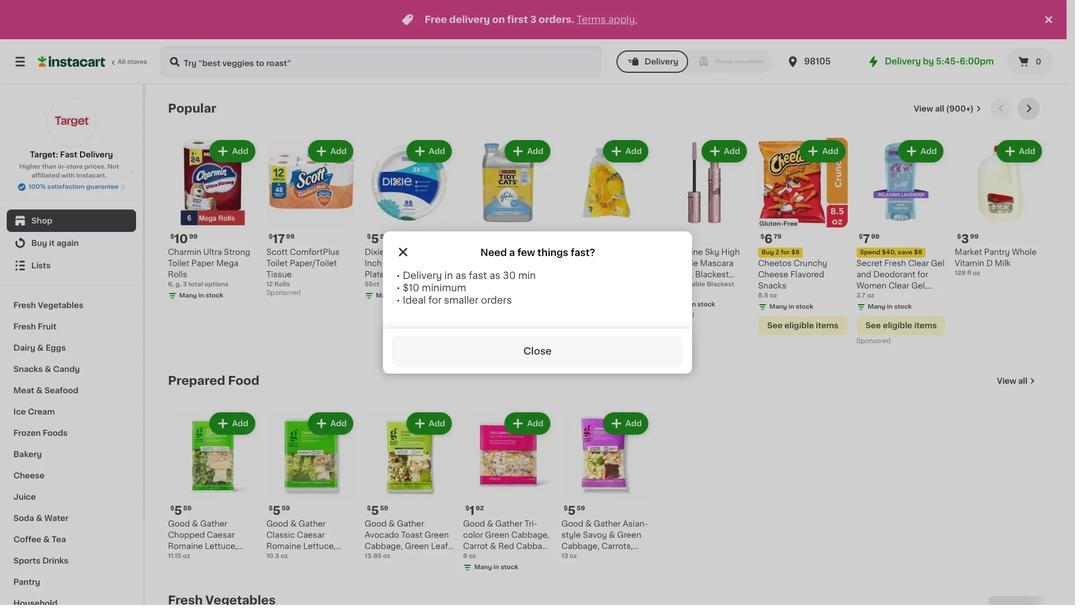Task type: vqa. For each thing, say whether or not it's contained in the screenshot.
third Best from left
no



Task type: locate. For each thing, give the bounding box(es) containing it.
many in stock down orders
[[474, 312, 519, 319]]

lemons
[[562, 259, 593, 267]]

• left ideal
[[397, 296, 400, 305]]

fresh up dairy
[[13, 323, 36, 331]]

not
[[107, 164, 119, 170]]

1 horizontal spatial see
[[768, 321, 783, 329]]

good & gather asian- style savoy & green cabbage, carrots, celery, wonton strips, sliced almonds, green onion & cilantro chopped salad kit with asia
[[562, 520, 651, 605]]

avocado,
[[365, 565, 401, 573]]

0 vertical spatial all
[[936, 105, 945, 113]]

6
[[765, 233, 773, 245], [568, 233, 576, 245]]

1 horizontal spatial free
[[784, 221, 798, 227]]

oz up avocado,
[[383, 553, 391, 559]]

toilet inside charmin ultra strong toilet paper mega rolls 6, g, 3 total options
[[168, 259, 189, 267]]

plate
[[365, 270, 385, 278]]

$ 5 59 up style
[[564, 505, 585, 517]]

in down coleslaw
[[494, 564, 499, 570]]

3 99 from the left
[[380, 233, 389, 240]]

romaine down classic
[[266, 542, 301, 550]]

see eligible items down cheetos crunchy cheese flavored snacks 8.5 oz
[[768, 321, 839, 329]]

smaller
[[444, 296, 479, 305]]

2 $ 5 59 from the left
[[269, 505, 290, 517]]

0 vertical spatial shredded
[[168, 576, 207, 584]]

meat & seafood link
[[7, 380, 136, 401]]

gather inside good & gather tri- color green cabbage, carrot & red cabbage coleslaw
[[496, 520, 523, 528]]

1 vertical spatial view
[[997, 377, 1017, 385]]

0 horizontal spatial shredded
[[168, 576, 207, 584]]

2 horizontal spatial salad
[[601, 587, 622, 595]]

2 99 from the left
[[286, 233, 295, 240]]

chopped up "11.15 oz" in the bottom of the page
[[168, 531, 205, 539]]

things
[[538, 248, 569, 257]]

stock down orders
[[501, 312, 519, 319]]

romaine inside good & gather chopped caesar romaine lettuce, cheesy garlic crouton crumbles & shredded parmesan cheese chopped salad kit with
[[168, 542, 203, 550]]

dixie
[[365, 248, 385, 256]]

paper down 'ultra'
[[191, 259, 214, 267]]

59 for good & gather asian- style savoy & green cabbage, carrots, celery, wonton strips, sliced almonds, green onion & cilantro chopped salad kit with asia
[[577, 505, 585, 512]]

2 horizontal spatial items
[[915, 321, 937, 329]]

0 vertical spatial for
[[781, 249, 790, 255]]

1 caesar from the left
[[207, 531, 235, 539]]

3 up market
[[962, 233, 969, 245]]

shredded down mini
[[386, 587, 424, 595]]

market
[[955, 248, 983, 256]]

makeup,
[[660, 270, 694, 278]]

fees
[[467, 258, 480, 264]]

(design
[[387, 270, 418, 278]]

1 vertical spatial paper
[[191, 259, 214, 267]]

many in stock for 1
[[474, 564, 519, 570]]

1 horizontal spatial $8
[[914, 249, 923, 255]]

spend up fees
[[467, 249, 487, 255]]

99 inside $ 5 99
[[380, 233, 389, 240]]

1 horizontal spatial all
[[1019, 377, 1028, 385]]

0 horizontal spatial spend
[[467, 249, 487, 255]]

romaine
[[168, 542, 203, 550], [266, 542, 301, 550]]

delivery button
[[617, 50, 689, 73]]

cabbage, up celery,
[[562, 542, 600, 550]]

5 for dixie paper plates, 8.5 inch lunch/dinner plate (design may vary)
[[371, 233, 379, 245]]

black inside 15 maybelline sky high washable mascara makeup, blackest black
[[660, 282, 682, 289]]

0 horizontal spatial kit
[[192, 598, 203, 605]]

$8 right 2
[[792, 249, 800, 255]]

0 vertical spatial paper
[[387, 248, 410, 256]]

1 vertical spatial shredded
[[386, 587, 424, 595]]

0 vertical spatial black
[[660, 282, 682, 289]]

1 6 from the left
[[765, 233, 773, 245]]

1 item carousel region from the top
[[168, 97, 1045, 361]]

clear down deodorant at the right top
[[889, 282, 910, 289]]

green right color
[[485, 531, 510, 539]]

1 vertical spatial pantry
[[13, 578, 40, 586]]

see eligible items button down cheetos crunchy cheese flavored snacks 8.5 oz
[[759, 316, 848, 335]]

1 horizontal spatial parmesan
[[298, 565, 337, 573]]

in for spend $35, save $5 on fees
[[494, 312, 499, 319]]

romaine up cheesy
[[168, 542, 203, 550]]

3 • from the top
[[397, 296, 400, 305]]

1 horizontal spatial buy
[[762, 249, 774, 255]]

clear left gel
[[909, 259, 929, 267]]

4 $ 5 59 from the left
[[564, 505, 585, 517]]

0 horizontal spatial sponsored badge image
[[266, 290, 300, 296]]

save left $5 at the left top of the page
[[504, 249, 519, 255]]

kit inside the good & gather asian- style savoy & green cabbage, carrots, celery, wonton strips, sliced almonds, green onion & cilantro chopped salad kit with asia
[[624, 587, 635, 595]]

13 oz
[[562, 553, 577, 559]]

2 horizontal spatial 3
[[962, 233, 969, 245]]

0 horizontal spatial parmesan
[[209, 576, 248, 584]]

buy left it
[[31, 239, 47, 247]]

& inside good & gather avocado toast green cabbage, green leaf lettuce, real hass avocado, mini toasts, red cabbage, carrot, kale, shredded white cheddar c
[[389, 520, 395, 528]]

sliced
[[562, 565, 586, 573]]

$ for market pantry whole vitamin d milk
[[958, 233, 962, 240]]

close
[[524, 347, 552, 356]]

1 horizontal spatial toilet
[[266, 259, 288, 267]]

20
[[463, 301, 472, 307]]

lettuce, up avocado,
[[365, 554, 397, 562]]

0 horizontal spatial save
[[504, 249, 519, 255]]

1 toilet from the left
[[168, 259, 189, 267]]

in for 1
[[494, 564, 499, 570]]

$ up avocado
[[367, 505, 371, 512]]

gather up savoy
[[594, 520, 621, 528]]

for right 2
[[781, 249, 790, 255]]

green down toast
[[405, 542, 429, 550]]

soda & water
[[13, 514, 68, 522]]

snacks down dairy
[[13, 365, 43, 373]]

litter,
[[463, 291, 486, 298]]

99 for 7
[[871, 233, 880, 240]]

3 inside limited time offer region
[[530, 15, 537, 24]]

toilet inside "scott comfortplus toilet paper/toilet tissue 12 rolls"
[[266, 259, 288, 267]]

dairy
[[13, 344, 35, 352]]

good up color
[[463, 520, 485, 528]]

10
[[174, 233, 188, 245]]

2 horizontal spatial see eligible items button
[[857, 316, 946, 335]]

0 vertical spatial washable
[[660, 259, 698, 267]]

3 $ 5 59 from the left
[[367, 505, 389, 517]]

5 for good & gather chopped caesar romaine lettuce, cheesy garlic crouton crumbles & shredded parmesan cheese chopped salad kit with
[[174, 505, 182, 517]]

4 99 from the left
[[871, 233, 880, 240]]

0 horizontal spatial on
[[492, 15, 505, 24]]

buy left 2
[[762, 249, 774, 255]]

coleslaw
[[463, 554, 499, 562]]

rolls up g,
[[168, 270, 187, 278]]

1 $ 5 59 from the left
[[170, 505, 192, 517]]

2 vertical spatial 3
[[183, 281, 187, 287]]

1 horizontal spatial items
[[816, 321, 839, 329]]

parmesan up cracked
[[298, 565, 337, 573]]

1 vertical spatial •
[[397, 283, 400, 292]]

$ inside $ 3 99
[[958, 233, 962, 240]]

0 horizontal spatial garlic
[[200, 554, 224, 562]]

stock
[[206, 292, 223, 298], [403, 292, 420, 298], [698, 301, 715, 307], [796, 303, 814, 310], [895, 303, 912, 310], [501, 312, 519, 319], [501, 564, 519, 570]]

1 vertical spatial on
[[530, 249, 538, 255]]

see for 7
[[866, 321, 881, 329]]

2 6 from the left
[[568, 233, 576, 245]]

coffee & tea
[[13, 536, 66, 543]]

$ inside $ 5 99
[[367, 233, 371, 240]]

1 99 from the left
[[189, 233, 198, 240]]

3 right the first
[[530, 15, 537, 24]]

2 59 from the left
[[282, 505, 290, 512]]

92
[[476, 505, 484, 512]]

59 up style
[[577, 505, 585, 512]]

0 horizontal spatial as
[[456, 271, 467, 280]]

ice cream
[[13, 408, 55, 416]]

salad inside the good & gather classic caesar romaine lettuce, garlic croutons, shaved parmesan cheese & cracked black pepper salad kit with
[[321, 587, 342, 595]]

fresh for fresh fruit
[[13, 323, 36, 331]]

pepper
[[290, 587, 319, 595]]

6 up the "fast?"
[[568, 233, 576, 245]]

bakery link
[[7, 444, 136, 465]]

stock for 5
[[403, 292, 420, 298]]

good inside good & gather avocado toast green cabbage, green leaf lettuce, real hass avocado, mini toasts, red cabbage, carrot, kale, shredded white cheddar c
[[365, 520, 387, 528]]

fresh up fresh fruit
[[13, 301, 36, 309]]

red inside good & gather tri- color green cabbage, carrot & red cabbage coleslaw
[[499, 542, 514, 550]]

romaine inside the good & gather classic caesar romaine lettuce, garlic croutons, shaved parmesan cheese & cracked black pepper salad kit with
[[266, 542, 301, 550]]

gather inside the good & gather asian- style savoy & green cabbage, carrots, celery, wonton strips, sliced almonds, green onion & cilantro chopped salad kit with asia
[[594, 520, 621, 528]]

1 as from the left
[[456, 271, 467, 280]]

oz right the 10.3
[[281, 553, 288, 559]]

2 $8 from the left
[[914, 249, 923, 255]]

many down springs
[[474, 312, 492, 319]]

0 vertical spatial view
[[914, 105, 934, 113]]

$ 5 59 up classic
[[269, 505, 290, 517]]

pantry inside the market pantry whole vitamin d milk 128 fl oz
[[985, 248, 1010, 256]]

chopped
[[168, 531, 205, 539], [200, 587, 237, 595], [562, 587, 599, 595]]

0 vertical spatial fresh
[[885, 259, 907, 267]]

cheese down crouton
[[168, 587, 198, 595]]

$ inside $ 6 79
[[761, 233, 765, 240]]

on left the first
[[492, 15, 505, 24]]

product group containing 17
[[266, 138, 356, 299]]

oz
[[973, 270, 981, 276], [770, 292, 778, 298], [867, 292, 875, 298], [183, 553, 190, 559], [469, 553, 476, 559], [281, 553, 288, 559], [383, 553, 391, 559], [570, 553, 577, 559]]

washable
[[660, 259, 698, 267], [675, 281, 706, 287]]

kit inside good & gather chopped caesar romaine lettuce, cheesy garlic crouton crumbles & shredded parmesan cheese chopped salad kit with
[[192, 598, 203, 605]]

1 vertical spatial washable
[[675, 281, 706, 287]]

salad inside good & gather chopped caesar romaine lettuce, cheesy garlic crouton crumbles & shredded parmesan cheese chopped salad kit with
[[168, 598, 190, 605]]

0 horizontal spatial pantry
[[13, 578, 40, 586]]

0 horizontal spatial toilet
[[168, 259, 189, 267]]

$ 5 59 for good & gather asian- style savoy & green cabbage, carrots, celery, wonton strips, sliced almonds, green onion & cilantro chopped salad kit with asia
[[564, 505, 585, 517]]

cabbage, inside the good & gather asian- style savoy & green cabbage, carrots, celery, wonton strips, sliced almonds, green onion & cilantro chopped salad kit with asia
[[562, 542, 600, 550]]

14
[[470, 233, 483, 245]]

shaved
[[266, 565, 296, 573]]

0 vertical spatial red
[[499, 542, 514, 550]]

1 horizontal spatial red
[[499, 542, 514, 550]]

on inside limited time offer region
[[492, 15, 505, 24]]

3 right g,
[[183, 281, 187, 287]]

washable inside 15 maybelline sky high washable mascara makeup, blackest black
[[660, 259, 698, 267]]

1 horizontal spatial 8.5
[[759, 292, 769, 298]]

in-
[[58, 164, 66, 170]]

with
[[61, 173, 75, 179]]

delivery
[[885, 57, 921, 66], [645, 58, 679, 66], [79, 151, 113, 159], [403, 271, 442, 280]]

1 vertical spatial all
[[1019, 377, 1028, 385]]

product group containing 7
[[857, 138, 946, 347]]

$ inside '$ 7 99'
[[859, 233, 863, 240]]

prepared food
[[168, 375, 259, 386]]

gather
[[594, 248, 621, 256], [200, 520, 228, 528], [496, 520, 523, 528], [299, 520, 326, 528], [397, 520, 424, 528], [594, 520, 621, 528]]

&
[[586, 248, 592, 256], [37, 344, 44, 352], [45, 365, 51, 373], [36, 387, 43, 394], [36, 514, 43, 522], [192, 520, 198, 528], [487, 520, 494, 528], [290, 520, 297, 528], [389, 520, 395, 528], [586, 520, 592, 528], [609, 531, 615, 539], [43, 536, 50, 543], [490, 542, 497, 550], [242, 565, 249, 573], [299, 576, 305, 584], [587, 576, 594, 584]]

paper up lunch/dinner
[[387, 248, 410, 256]]

0 horizontal spatial rolls
[[168, 270, 187, 278]]

kit inside the good & gather classic caesar romaine lettuce, garlic croutons, shaved parmesan cheese & cracked black pepper salad kit with
[[344, 587, 355, 595]]

$ 1 92
[[466, 505, 484, 517]]

see eligible items button down 'lavender'
[[857, 316, 946, 335]]

good inside good & gather tri- color green cabbage, carrot & red cabbage coleslaw
[[463, 520, 485, 528]]

1 vertical spatial black
[[660, 290, 678, 296]]

2 horizontal spatial lettuce,
[[365, 554, 397, 562]]

eligible for 6
[[785, 321, 814, 329]]

3 59 from the left
[[380, 505, 389, 512]]

washable inside 800 washable blackest black many in stock
[[675, 281, 706, 287]]

59 up avocado
[[380, 505, 389, 512]]

free delivery on first 3 orders. terms apply.
[[425, 15, 638, 24]]

$ 5 59 for good & gather chopped caesar romaine lettuce, cheesy garlic crouton crumbles & shredded parmesan cheese chopped salad kit with
[[170, 505, 192, 517]]

hass
[[419, 554, 439, 562]]

$ 5 59 up "11.15 oz" in the bottom of the page
[[170, 505, 192, 517]]

15
[[666, 233, 680, 245]]

8.5
[[440, 248, 453, 256], [759, 292, 769, 298]]

fresh fruit link
[[7, 316, 136, 337]]

many in stock down coleslaw
[[474, 564, 519, 570]]

0 vertical spatial clear
[[909, 259, 929, 267]]

1 vertical spatial item carousel region
[[168, 370, 1045, 605]]

$ inside $ 10 99
[[170, 233, 174, 240]]

59 for good & gather chopped caesar romaine lettuce, cheesy garlic crouton crumbles & shredded parmesan cheese chopped salad kit with
[[183, 505, 192, 512]]

cabbage, inside good & gather tri- color green cabbage, carrot & red cabbage coleslaw
[[512, 531, 550, 539]]

5 99 from the left
[[971, 233, 979, 240]]

secret fresh clear gel and deodorant for women clear gel, refreshing lavender
[[857, 259, 945, 301]]

2 horizontal spatial kit
[[624, 587, 635, 595]]

many in stock down total
[[179, 292, 223, 298]]

2 vertical spatial fresh
[[13, 323, 36, 331]]

rolls for tissue
[[275, 281, 290, 287]]

as left 30
[[490, 271, 501, 280]]

fresh for fresh vegetables
[[13, 301, 36, 309]]

oz for good & gather classic caesar romaine lettuce, garlic croutons, shaved parmesan cheese & cracked black pepper salad kit with
[[281, 553, 288, 559]]

0 vertical spatial pantry
[[985, 248, 1010, 256]]

1 horizontal spatial paper
[[387, 248, 410, 256]]

view all (900+)
[[914, 105, 974, 113]]

lunch/dinner
[[384, 259, 438, 267]]

eligible down orders
[[490, 330, 519, 338]]

59 for good & gather classic caesar romaine lettuce, garlic croutons, shaved parmesan cheese & cracked black pepper salad kit with
[[282, 505, 290, 512]]

gather inside good & gather chopped caesar romaine lettuce, cheesy garlic crouton crumbles & shredded parmesan cheese chopped salad kit with
[[200, 520, 228, 528]]

cheese down cheetos
[[759, 270, 789, 278]]

oz right fl
[[973, 270, 981, 276]]

crumbles
[[202, 565, 240, 573]]

$ 6 79
[[761, 233, 782, 245]]

stock down mascara
[[698, 301, 715, 307]]

satisfaction
[[47, 184, 85, 190]]

good inside good & gather chopped caesar romaine lettuce, cheesy garlic crouton crumbles & shredded parmesan cheese chopped salad kit with
[[168, 520, 190, 528]]

0 horizontal spatial buy
[[31, 239, 47, 247]]

0 horizontal spatial snacks
[[13, 365, 43, 373]]

1 garlic from the left
[[200, 554, 224, 562]]

1 vertical spatial parmesan
[[209, 576, 248, 584]]

1 horizontal spatial pantry
[[985, 248, 1010, 256]]

1 59 from the left
[[183, 505, 192, 512]]

1 spend from the left
[[467, 249, 487, 255]]

green up leaf
[[425, 531, 449, 539]]

many down the 800
[[671, 301, 689, 307]]

stock for spend $40, save $8
[[895, 303, 912, 310]]

4 59 from the left
[[577, 505, 585, 512]]

$ inside $ 1 92
[[466, 505, 470, 512]]

0 horizontal spatial paper
[[191, 259, 214, 267]]

5 for good & gather asian- style savoy & green cabbage, carrots, celery, wonton strips, sliced almonds, green onion & cilantro chopped salad kit with asia
[[568, 505, 576, 517]]

salad inside the good & gather asian- style savoy & green cabbage, carrots, celery, wonton strips, sliced almonds, green onion & cilantro chopped salad kit with asia
[[601, 587, 622, 595]]

chopped inside the good & gather asian- style savoy & green cabbage, carrots, celery, wonton strips, sliced almonds, green onion & cilantro chopped salad kit with asia
[[562, 587, 599, 595]]

0 horizontal spatial salad
[[168, 598, 190, 605]]

stock for 1
[[501, 564, 519, 570]]

1 horizontal spatial see eligible items button
[[759, 316, 848, 335]]

1 vertical spatial 8.5
[[759, 292, 769, 298]]

eligible down cheetos crunchy cheese flavored snacks 8.5 oz
[[785, 321, 814, 329]]

• down lunch/dinner
[[397, 271, 400, 280]]

paper inside dixie paper plates, 8.5 inch lunch/dinner plate (design may vary)
[[387, 248, 410, 256]]

1 save from the left
[[504, 249, 519, 255]]

juice
[[13, 493, 36, 501]]

2 toilet from the left
[[266, 259, 288, 267]]

cheese inside good & gather chopped caesar romaine lettuce, cheesy garlic crouton crumbles & shredded parmesan cheese chopped salad kit with
[[168, 587, 198, 595]]

red up kale,
[[365, 576, 381, 584]]

1 horizontal spatial 3
[[530, 15, 537, 24]]

1 horizontal spatial kit
[[344, 587, 355, 595]]

free up buy 2 for $8
[[784, 221, 798, 227]]

good inside the good & gather asian- style savoy & green cabbage, carrots, celery, wonton strips, sliced almonds, green onion & cilantro chopped salad kit with asia
[[562, 520, 584, 528]]

many for 1
[[474, 564, 492, 570]]

1 horizontal spatial shredded
[[386, 587, 424, 595]]

0 vertical spatial •
[[397, 271, 400, 280]]

good & gather avocado toast green cabbage, green leaf lettuce, real hass avocado, mini toasts, red cabbage, carrot, kale, shredded white cheddar c
[[365, 520, 454, 605]]

0 vertical spatial item carousel region
[[168, 97, 1045, 361]]

cheddar
[[365, 598, 399, 605]]

good inside 6 good & gather lemons
[[562, 248, 584, 256]]

$ inside $ 17 99
[[269, 233, 273, 240]]

$ for good & gather tri- color green cabbage, carrot & red cabbage coleslaw
[[466, 505, 470, 512]]

spend inside 14 spend $35, save $5 on fees purina tidy cats clumping multi cat litter, glade clear springs
[[467, 249, 487, 255]]

many in stock for 5
[[376, 292, 420, 298]]

rolls inside "scott comfortplus toilet paper/toilet tissue 12 rolls"
[[275, 281, 290, 287]]

many in stock for 10
[[179, 292, 223, 298]]

99 inside $ 17 99
[[286, 233, 295, 240]]

sponsored badge image down 800 washable blackest black many in stock
[[660, 312, 694, 319]]

good for good & gather chopped caesar romaine lettuce, cheesy garlic crouton crumbles & shredded parmesan cheese chopped salad kit with
[[168, 520, 190, 528]]

5 up "11.15 oz" in the bottom of the page
[[174, 505, 182, 517]]

gather for good & gather avocado toast green cabbage, green leaf lettuce, real hass avocado, mini toasts, red cabbage, carrot, kale, shredded white cheddar c
[[397, 520, 424, 528]]

fast
[[60, 151, 77, 159]]

service type group
[[617, 50, 773, 73]]

gather for good & gather classic caesar romaine lettuce, garlic croutons, shaved parmesan cheese & cracked black pepper salad kit with
[[299, 520, 326, 528]]

2 item carousel region from the top
[[168, 370, 1045, 605]]

clear down cat
[[513, 291, 534, 298]]

cilantro
[[596, 576, 627, 584]]

0 horizontal spatial $8
[[792, 249, 800, 255]]

1 horizontal spatial see eligible items
[[768, 321, 839, 329]]

good up avocado
[[365, 520, 387, 528]]

as
[[456, 271, 467, 280], [490, 271, 501, 280]]

1 vertical spatial snacks
[[13, 365, 43, 373]]

oz inside cheetos crunchy cheese flavored snacks 8.5 oz
[[770, 292, 778, 298]]

2 romaine from the left
[[266, 542, 301, 550]]

good for good & gather avocado toast green cabbage, green leaf lettuce, real hass avocado, mini toasts, red cabbage, carrot, kale, shredded white cheddar c
[[365, 520, 387, 528]]

0 horizontal spatial red
[[365, 576, 381, 584]]

garlic up crumbles
[[200, 554, 224, 562]]

sponsored badge image
[[266, 290, 300, 296], [660, 312, 694, 319], [857, 338, 891, 344]]

see eligible items for 7
[[866, 321, 937, 329]]

stock for spend $35, save $5 on fees
[[501, 312, 519, 319]]

1 horizontal spatial view
[[997, 377, 1017, 385]]

5 up style
[[568, 505, 576, 517]]

black inside the good & gather classic caesar romaine lettuce, garlic croutons, shaved parmesan cheese & cracked black pepper salad kit with
[[266, 587, 288, 595]]

None search field
[[160, 46, 602, 77]]

many in stock down refreshing
[[868, 303, 912, 310]]

many in stock for spend $40, save $8
[[868, 303, 912, 310]]

0 vertical spatial free
[[425, 15, 447, 24]]

product group
[[168, 138, 258, 302], [266, 138, 356, 299], [365, 138, 454, 302], [463, 138, 553, 356], [562, 138, 651, 291], [660, 138, 750, 321], [759, 138, 848, 335], [857, 138, 946, 347], [955, 138, 1045, 278], [168, 410, 258, 605], [266, 410, 356, 605], [365, 410, 454, 605], [463, 410, 553, 574], [562, 410, 651, 605]]

caesar inside good & gather chopped caesar romaine lettuce, cheesy garlic crouton crumbles & shredded parmesan cheese chopped salad kit with
[[207, 531, 235, 539]]

cabbage,
[[512, 531, 550, 539], [365, 542, 403, 550], [562, 542, 600, 550], [383, 576, 421, 584]]

see down cheetos crunchy cheese flavored snacks 8.5 oz
[[768, 321, 783, 329]]

style
[[562, 531, 581, 539]]

mini
[[403, 565, 420, 573]]

2 vertical spatial •
[[397, 296, 400, 305]]

$ 17 99
[[269, 233, 295, 245]]

gather inside the good & gather classic caesar romaine lettuce, garlic croutons, shaved parmesan cheese & cracked black pepper salad kit with
[[299, 520, 326, 528]]

product group containing 15
[[660, 138, 750, 321]]

2 horizontal spatial see
[[866, 321, 881, 329]]

lettuce,
[[205, 542, 238, 550], [303, 542, 336, 550], [365, 554, 397, 562]]

gather for good & gather tri- color green cabbage, carrot & red cabbage coleslaw
[[496, 520, 523, 528]]

snacks inside cheetos crunchy cheese flavored snacks 8.5 oz
[[759, 282, 787, 289]]

& inside 6 good & gather lemons
[[586, 248, 592, 256]]

need
[[481, 248, 507, 257]]

red inside good & gather avocado toast green cabbage, green leaf lettuce, real hass avocado, mini toasts, red cabbage, carrot, kale, shredded white cheddar c
[[365, 576, 381, 584]]

salad down cilantro on the bottom
[[601, 587, 622, 595]]

in for buy 2 for $8
[[789, 303, 795, 310]]

good inside the good & gather classic caesar romaine lettuce, garlic croutons, shaved parmesan cheese & cracked black pepper salad kit with
[[266, 520, 288, 528]]

0 horizontal spatial romaine
[[168, 542, 203, 550]]

store
[[66, 164, 83, 170]]

10.3
[[266, 553, 279, 559]]

in
[[445, 271, 453, 280], [199, 292, 204, 298], [395, 292, 401, 298], [691, 301, 696, 307], [789, 303, 795, 310], [887, 303, 893, 310], [494, 312, 499, 319], [494, 564, 499, 570]]

$ up charmin
[[170, 233, 174, 240]]

romaine for garlic
[[266, 542, 301, 550]]

in for 5
[[395, 292, 401, 298]]

product group containing 1
[[463, 410, 553, 574]]

oz right 2.7
[[867, 292, 875, 298]]

garlic inside the good & gather classic caesar romaine lettuce, garlic croutons, shaved parmesan cheese & cracked black pepper salad kit with
[[266, 554, 290, 562]]

garlic up shaved
[[266, 554, 290, 562]]

in down total
[[199, 292, 204, 298]]

blackest inside 800 washable blackest black many in stock
[[707, 281, 735, 287]]

parmesan inside good & gather chopped caesar romaine lettuce, cheesy garlic crouton crumbles & shredded parmesan cheese chopped salad kit with
[[209, 576, 248, 584]]

clear
[[909, 259, 929, 267], [889, 282, 910, 289], [513, 291, 534, 298]]

2 vertical spatial for
[[429, 296, 442, 305]]

toilet down scott
[[266, 259, 288, 267]]

0 vertical spatial on
[[492, 15, 505, 24]]

99 inside $ 10 99
[[189, 233, 198, 240]]

1 $8 from the left
[[792, 249, 800, 255]]

2 caesar from the left
[[297, 531, 325, 539]]

target: fast delivery link
[[30, 97, 113, 160]]

0 horizontal spatial view
[[914, 105, 934, 113]]

1 vertical spatial sponsored badge image
[[660, 312, 694, 319]]

in for spend $40, save $8
[[887, 303, 893, 310]]

1 horizontal spatial as
[[490, 271, 501, 280]]

0 vertical spatial 8.5
[[440, 248, 453, 256]]

green down strips,
[[627, 565, 651, 573]]

$ for buy 2 for $8
[[761, 233, 765, 240]]

99 for 5
[[380, 233, 389, 240]]

item carousel region
[[168, 97, 1045, 361], [168, 370, 1045, 605]]

0 horizontal spatial caesar
[[207, 531, 235, 539]]

free
[[425, 15, 447, 24], [784, 221, 798, 227]]

many down total
[[179, 292, 197, 298]]

view all (900+) link
[[914, 103, 982, 114]]

croutons,
[[292, 554, 330, 562]]

$8 for 6
[[792, 249, 800, 255]]

shredded
[[168, 576, 207, 584], [386, 587, 424, 595]]

8.5 down cheetos
[[759, 292, 769, 298]]

1 horizontal spatial romaine
[[266, 542, 301, 550]]

99 inside '$ 7 99'
[[871, 233, 880, 240]]

on right $5 at the left top of the page
[[530, 249, 538, 255]]

comfortplus
[[290, 248, 340, 256]]

for down minimum
[[429, 296, 442, 305]]

caesar
[[207, 531, 235, 539], [297, 531, 325, 539]]

rolls inside charmin ultra strong toilet paper mega rolls 6, g, 3 total options
[[168, 270, 187, 278]]

0 horizontal spatial 3
[[183, 281, 187, 287]]

8.5 right plates,
[[440, 248, 453, 256]]

1 vertical spatial buy
[[762, 249, 774, 255]]

1 romaine from the left
[[168, 542, 203, 550]]

see eligible items up close
[[472, 330, 544, 338]]

1 horizontal spatial sponsored badge image
[[660, 312, 694, 319]]

$ 5 99
[[367, 233, 389, 245]]

washable down makeup,
[[675, 281, 706, 287]]

59 for good & gather avocado toast green cabbage, green leaf lettuce, real hass avocado, mini toasts, red cabbage, carrot, kale, shredded white cheddar c
[[380, 505, 389, 512]]

caesar inside the good & gather classic caesar romaine lettuce, garlic croutons, shaved parmesan cheese & cracked black pepper salad kit with
[[297, 531, 325, 539]]

1 horizontal spatial snacks
[[759, 282, 787, 289]]

avocado
[[365, 531, 399, 539]]

lettuce, inside the good & gather classic caesar romaine lettuce, garlic croutons, shaved parmesan cheese & cracked black pepper salad kit with
[[303, 542, 336, 550]]

1 horizontal spatial 6
[[765, 233, 773, 245]]

lettuce, inside good & gather chopped caesar romaine lettuce, cheesy garlic crouton crumbles & shredded parmesan cheese chopped salad kit with
[[205, 542, 238, 550]]

multi
[[503, 279, 523, 287]]

1 horizontal spatial save
[[898, 249, 913, 255]]

gather for good & gather chopped caesar romaine lettuce, cheesy garlic crouton crumbles & shredded parmesan cheese chopped salad kit with
[[200, 520, 228, 528]]

need a few things fast?
[[481, 248, 595, 257]]

eligible for 7
[[883, 321, 913, 329]]

gather up crumbles
[[200, 520, 228, 528]]

1 horizontal spatial for
[[781, 249, 790, 255]]

2 • from the top
[[397, 283, 400, 292]]

spend
[[467, 249, 487, 255], [860, 249, 881, 255]]

see down springs
[[472, 330, 488, 338]]

2 garlic from the left
[[266, 554, 290, 562]]

0 horizontal spatial lettuce,
[[205, 542, 238, 550]]

$ left 79
[[761, 233, 765, 240]]

buy for buy it again
[[31, 239, 47, 247]]

tidy
[[490, 268, 507, 276]]

white
[[426, 587, 449, 595]]

2 horizontal spatial eligible
[[883, 321, 913, 329]]

lettuce, for croutons,
[[303, 542, 336, 550]]

good & gather chopped caesar romaine lettuce, cheesy garlic crouton crumbles & shredded parmesan cheese chopped salad kit with
[[168, 520, 256, 605]]

many down vary)
[[376, 292, 394, 298]]

pantry down sports
[[13, 578, 40, 586]]

many in stock for buy 2 for $8
[[770, 303, 814, 310]]

for inside • delivery in as fast as 30 min • $10 minimum • ideal for smaller orders
[[429, 296, 442, 305]]

0 horizontal spatial for
[[429, 296, 442, 305]]

good up lemons
[[562, 248, 584, 256]]

2 vertical spatial black
[[266, 587, 288, 595]]

oz right 11.15
[[183, 553, 190, 559]]

0 vertical spatial rolls
[[168, 270, 187, 278]]

scott comfortplus toilet paper/toilet tissue 12 rolls
[[266, 248, 340, 287]]

99 inside $ 3 99
[[971, 233, 979, 240]]

in down makeup,
[[691, 301, 696, 307]]

2.7
[[857, 292, 866, 298]]

oz inside the market pantry whole vitamin d milk 128 fl oz
[[973, 270, 981, 276]]

gather up toast
[[397, 520, 424, 528]]

$8 for 7
[[914, 249, 923, 255]]

see eligible items down 'lavender'
[[866, 321, 937, 329]]

as left fast
[[456, 271, 467, 280]]

item carousel region containing prepared food
[[168, 370, 1045, 605]]

gather inside good & gather avocado toast green cabbage, green leaf lettuce, real hass avocado, mini toasts, red cabbage, carrot, kale, shredded white cheddar c
[[397, 520, 424, 528]]

2 horizontal spatial for
[[918, 270, 929, 278]]

soda & water link
[[7, 508, 136, 529]]

1 horizontal spatial lettuce,
[[303, 542, 336, 550]]

save right $40,
[[898, 249, 913, 255]]

shredded down crouton
[[168, 576, 207, 584]]



Task type: describe. For each thing, give the bounding box(es) containing it.
sports
[[13, 557, 40, 565]]

delivery inside • delivery in as fast as 30 min • $10 minimum • ideal for smaller orders
[[403, 271, 442, 280]]

save inside 14 spend $35, save $5 on fees purina tidy cats clumping multi cat litter, glade clear springs
[[504, 249, 519, 255]]

target: fast delivery logo image
[[47, 97, 96, 147]]

many for 5
[[376, 292, 394, 298]]

$ 7 99
[[859, 233, 880, 245]]

than
[[42, 164, 56, 170]]

gluten-free
[[760, 221, 798, 227]]

delivery by 5:45-6:00pm link
[[867, 55, 994, 68]]

30
[[503, 271, 516, 280]]

salad for good & gather chopped caesar romaine lettuce, cheesy garlic crouton crumbles & shredded parmesan cheese chopped salad kit with
[[168, 598, 190, 605]]

frozen foods link
[[7, 422, 136, 444]]

2 as from the left
[[490, 271, 501, 280]]

need a few things fast? dialog
[[383, 231, 692, 374]]

99 for 10
[[189, 233, 198, 240]]

8 oz
[[463, 553, 476, 559]]

glade
[[488, 291, 511, 298]]

mascara
[[700, 259, 734, 267]]

delivery inside 'link'
[[885, 57, 921, 66]]

2.7 oz
[[857, 292, 875, 298]]

5 for good & gather avocado toast green cabbage, green leaf lettuce, real hass avocado, mini toasts, red cabbage, carrot, kale, shredded white cheddar c
[[371, 505, 379, 517]]

savoy
[[583, 531, 607, 539]]

water
[[44, 514, 68, 522]]

dairy & eggs link
[[7, 337, 136, 359]]

free inside limited time offer region
[[425, 15, 447, 24]]

2 horizontal spatial sponsored badge image
[[857, 338, 891, 344]]

limited time offer region
[[0, 0, 1043, 39]]

delivery
[[449, 15, 490, 24]]

delivery inside button
[[645, 58, 679, 66]]

2 spend from the left
[[860, 249, 881, 255]]

0 horizontal spatial see eligible items
[[472, 330, 544, 338]]

salad for good & gather classic caesar romaine lettuce, garlic croutons, shaved parmesan cheese & cracked black pepper salad kit with
[[321, 587, 342, 595]]

6:00pm
[[960, 57, 994, 66]]

candy
[[53, 365, 80, 373]]

oz for secret fresh clear gel and deodorant for women clear gel, refreshing lavender
[[867, 292, 875, 298]]

chopped down crumbles
[[200, 587, 237, 595]]

black inside 800 washable blackest black many in stock
[[660, 290, 678, 296]]

98105
[[805, 57, 831, 66]]

100% satisfaction guarantee
[[29, 184, 119, 190]]

shop link
[[7, 210, 136, 232]]

ice cream link
[[7, 401, 136, 422]]

99 for 17
[[286, 233, 295, 240]]

product group containing 14
[[463, 138, 553, 356]]

options
[[205, 281, 229, 287]]

flavored
[[791, 270, 825, 278]]

98105 button
[[787, 46, 854, 77]]

item carousel region containing popular
[[168, 97, 1045, 361]]

kit for good & gather classic caesar romaine lettuce, garlic croutons, shaved parmesan cheese & cracked black pepper salad kit with
[[344, 587, 355, 595]]

12
[[266, 281, 273, 287]]

0
[[1036, 58, 1042, 66]]

oz for good & gather tri- color green cabbage, carrot & red cabbage coleslaw
[[469, 553, 476, 559]]

refreshing
[[857, 293, 900, 301]]

for inside secret fresh clear gel and deodorant for women clear gel, refreshing lavender
[[918, 270, 929, 278]]

tri-
[[525, 520, 538, 528]]

leaf
[[431, 542, 449, 550]]

$ for good & gather chopped caesar romaine lettuce, cheesy garlic crouton crumbles & shredded parmesan cheese chopped salad kit with
[[170, 505, 174, 512]]

purina
[[463, 268, 488, 276]]

many in stock for spend $35, save $5 on fees
[[474, 312, 519, 319]]

many for buy 2 for $8
[[770, 303, 787, 310]]

0 horizontal spatial see
[[472, 330, 488, 338]]

good & gather classic caesar romaine lettuce, garlic croutons, shaved parmesan cheese & cracked black pepper salad kit with
[[266, 520, 355, 605]]

coffee & tea link
[[7, 529, 136, 550]]

sponsored badge image for scott comfortplus toilet paper/toilet tissue
[[266, 290, 300, 296]]

romaine for cheesy
[[168, 542, 203, 550]]

cheetos
[[759, 259, 792, 267]]

view for view all
[[997, 377, 1017, 385]]

product group containing 10
[[168, 138, 258, 302]]

good & gather tri- color green cabbage, carrot & red cabbage coleslaw
[[463, 520, 553, 562]]

$ for good & gather asian- style savoy & green cabbage, carrots, celery, wonton strips, sliced almonds, green onion & cilantro chopped salad kit with asia
[[564, 505, 568, 512]]

terms
[[577, 15, 606, 24]]

meat & seafood
[[13, 387, 78, 394]]

see eligible items for 6
[[768, 321, 839, 329]]

see for 6
[[768, 321, 783, 329]]

6 inside 6 good & gather lemons
[[568, 233, 576, 245]]

maybelline
[[660, 248, 703, 256]]

oz for good & gather asian- style savoy & green cabbage, carrots, celery, wonton strips, sliced almonds, green onion & cilantro chopped salad kit with asia
[[570, 553, 577, 559]]

$ for good & gather classic caesar romaine lettuce, garlic croutons, shaved parmesan cheese & cracked black pepper salad kit with
[[269, 505, 273, 512]]

gather for good & gather asian- style savoy & green cabbage, carrots, celery, wonton strips, sliced almonds, green onion & cilantro chopped salad kit with asia
[[594, 520, 621, 528]]

gather inside 6 good & gather lemons
[[594, 248, 621, 256]]

cream
[[28, 408, 55, 416]]

crouton
[[168, 565, 200, 573]]

$ for charmin ultra strong toilet paper mega rolls
[[170, 233, 174, 240]]

2 save from the left
[[898, 249, 913, 255]]

15 maybelline sky high washable mascara makeup, blackest black
[[660, 233, 740, 289]]

cabbage, down mini
[[383, 576, 421, 584]]

paper inside charmin ultra strong toilet paper mega rolls 6, g, 3 total options
[[191, 259, 214, 267]]

instacart logo image
[[38, 55, 105, 68]]

clumping
[[463, 279, 501, 287]]

kit for good & gather chopped caesar romaine lettuce, cheesy garlic crouton crumbles & shredded parmesan cheese chopped salad kit with
[[192, 598, 203, 605]]

scott
[[266, 248, 288, 256]]

1 vertical spatial free
[[784, 221, 798, 227]]

$ 5 59 for good & gather classic caesar romaine lettuce, garlic croutons, shaved parmesan cheese & cracked black pepper salad kit with
[[269, 505, 290, 517]]

fl
[[968, 270, 972, 276]]

eggs
[[46, 344, 66, 352]]

shredded inside good & gather avocado toast green cabbage, green leaf lettuce, real hass avocado, mini toasts, red cabbage, carrot, kale, shredded white cheddar c
[[386, 587, 424, 595]]

fresh fruit
[[13, 323, 56, 331]]

fresh inside secret fresh clear gel and deodorant for women clear gel, refreshing lavender
[[885, 259, 907, 267]]

0 horizontal spatial see eligible items button
[[463, 325, 553, 344]]

in inside 800 washable blackest black many in stock
[[691, 301, 696, 307]]

6,
[[168, 281, 174, 287]]

good for good & gather asian- style savoy & green cabbage, carrots, celery, wonton strips, sliced almonds, green onion & cilantro chopped salad kit with asia
[[562, 520, 584, 528]]

$5
[[520, 249, 528, 255]]

in for 10
[[199, 292, 204, 298]]

cheese link
[[7, 465, 136, 486]]

800
[[660, 281, 673, 287]]

many for spend $35, save $5 on fees
[[474, 312, 492, 319]]

instacart.
[[76, 173, 107, 179]]

buy it again
[[31, 239, 79, 247]]

$40,
[[882, 249, 897, 255]]

target: fast delivery
[[30, 151, 113, 159]]

on inside 14 spend $35, save $5 on fees purina tidy cats clumping multi cat litter, glade clear springs
[[530, 249, 538, 255]]

cheese down bakery
[[13, 472, 45, 480]]

items for 7
[[915, 321, 937, 329]]

3 inside charmin ultra strong toilet paper mega rolls 6, g, 3 total options
[[183, 281, 187, 287]]

coffee
[[13, 536, 41, 543]]

milk
[[995, 259, 1011, 267]]

kale,
[[365, 587, 384, 595]]

meat
[[13, 387, 34, 394]]

$ for scott comfortplus toilet paper/toilet tissue
[[269, 233, 273, 240]]

stock inside 800 washable blackest black many in stock
[[698, 301, 715, 307]]

$ 10 99
[[170, 233, 198, 245]]

target:
[[30, 151, 58, 159]]

all for view all (900+)
[[936, 105, 945, 113]]

caesar for classic
[[297, 531, 325, 539]]

0 horizontal spatial items
[[521, 330, 544, 338]]

$ for good & gather avocado toast green cabbage, green leaf lettuce, real hass avocado, mini toasts, red cabbage, carrot, kale, shredded white cheddar c
[[367, 505, 371, 512]]

onion
[[562, 576, 586, 584]]

8.5 inside cheetos crunchy cheese flavored snacks 8.5 oz
[[759, 292, 769, 298]]

stock for buy 2 for $8
[[796, 303, 814, 310]]

lettuce, for garlic
[[205, 542, 238, 550]]

garlic inside good & gather chopped caesar romaine lettuce, cheesy garlic crouton crumbles & shredded parmesan cheese chopped salad kit with
[[200, 554, 224, 562]]

0 horizontal spatial eligible
[[490, 330, 519, 338]]

many inside 800 washable blackest black many in stock
[[671, 301, 689, 307]]

stock for 10
[[206, 292, 223, 298]]

oz for good & gather avocado toast green cabbage, green leaf lettuce, real hass avocado, mini toasts, red cabbage, carrot, kale, shredded white cheddar c
[[383, 553, 391, 559]]

clear inside 14 spend $35, save $5 on fees purina tidy cats clumping multi cat litter, glade clear springs
[[513, 291, 534, 298]]

sponsored badge image for maybelline sky high washable mascara makeup, blackest black
[[660, 312, 694, 319]]

cat
[[525, 279, 539, 287]]

cheese inside cheetos crunchy cheese flavored snacks 8.5 oz
[[759, 270, 789, 278]]

again
[[57, 239, 79, 247]]

1 vertical spatial clear
[[889, 282, 910, 289]]

fast
[[469, 271, 487, 280]]

all for view all
[[1019, 377, 1028, 385]]

toasts,
[[422, 565, 450, 573]]

1 • from the top
[[397, 271, 400, 280]]

green inside good & gather tri- color green cabbage, carrot & red cabbage coleslaw
[[485, 531, 510, 539]]

delivery by 5:45-6:00pm
[[885, 57, 994, 66]]

many for spend $40, save $8
[[868, 303, 886, 310]]

parmesan inside the good & gather classic caesar romaine lettuce, garlic croutons, shaved parmesan cheese & cracked black pepper salad kit with
[[298, 565, 337, 573]]

shredded inside good & gather chopped caesar romaine lettuce, cheesy garlic crouton crumbles & shredded parmesan cheese chopped salad kit with
[[168, 576, 207, 584]]

17
[[273, 233, 285, 245]]

a
[[509, 248, 515, 257]]

see eligible items button for 7
[[857, 316, 946, 335]]

oz for good & gather chopped caesar romaine lettuce, cheesy garlic crouton crumbles & shredded parmesan cheese chopped salad kit with
[[183, 553, 190, 559]]

all
[[118, 59, 126, 65]]

blackest inside 15 maybelline sky high washable mascara makeup, blackest black
[[695, 270, 729, 278]]

see eligible items button for 6
[[759, 316, 848, 335]]

orders
[[481, 296, 512, 305]]

good for good & gather tri- color green cabbage, carrot & red cabbage coleslaw
[[463, 520, 485, 528]]

items for 6
[[816, 321, 839, 329]]

rolls for paper
[[168, 270, 187, 278]]

lb
[[473, 301, 479, 307]]

$ for spend $40, save $8
[[859, 233, 863, 240]]

lists
[[31, 262, 51, 269]]

prepared food link
[[168, 374, 259, 387]]

$ for dixie paper plates, 8.5 inch lunch/dinner plate (design may vary)
[[367, 233, 371, 240]]

buy for buy 2 for $8
[[762, 249, 774, 255]]

good for good & gather classic caesar romaine lettuce, garlic croutons, shaved parmesan cheese & cracked black pepper salad kit with
[[266, 520, 288, 528]]

lettuce, inside good & gather avocado toast green cabbage, green leaf lettuce, real hass avocado, mini toasts, red cabbage, carrot, kale, shredded white cheddar c
[[365, 554, 397, 562]]

view for view all (900+)
[[914, 105, 934, 113]]

product group containing 3
[[955, 138, 1045, 278]]

sports drinks link
[[7, 550, 136, 571]]

many for 10
[[179, 292, 197, 298]]

green down "asian-"
[[617, 531, 642, 539]]

5 for good & gather classic caesar romaine lettuce, garlic croutons, shaved parmesan cheese & cracked black pepper salad kit with
[[273, 505, 281, 517]]

caesar for chopped
[[207, 531, 235, 539]]

$35,
[[489, 249, 503, 255]]

orders.
[[539, 15, 575, 24]]

cheese inside the good & gather classic caesar romaine lettuce, garlic croutons, shaved parmesan cheese & cracked black pepper salad kit with
[[266, 576, 297, 584]]

99 for 3
[[971, 233, 979, 240]]

8.5 inside dixie paper plates, 8.5 inch lunch/dinner plate (design may vary)
[[440, 248, 453, 256]]

cabbage, down avocado
[[365, 542, 403, 550]]

$ 5 59 for good & gather avocado toast green cabbage, green leaf lettuce, real hass avocado, mini toasts, red cabbage, carrot, kale, shredded white cheddar c
[[367, 505, 389, 517]]

in inside • delivery in as fast as 30 min • $10 minimum • ideal for smaller orders
[[445, 271, 453, 280]]

tea
[[52, 536, 66, 543]]

$10
[[403, 283, 420, 292]]

wonton
[[592, 554, 623, 562]]

vitamin
[[955, 259, 985, 267]]

0 button
[[1008, 48, 1054, 75]]

dairy & eggs
[[13, 344, 66, 352]]



